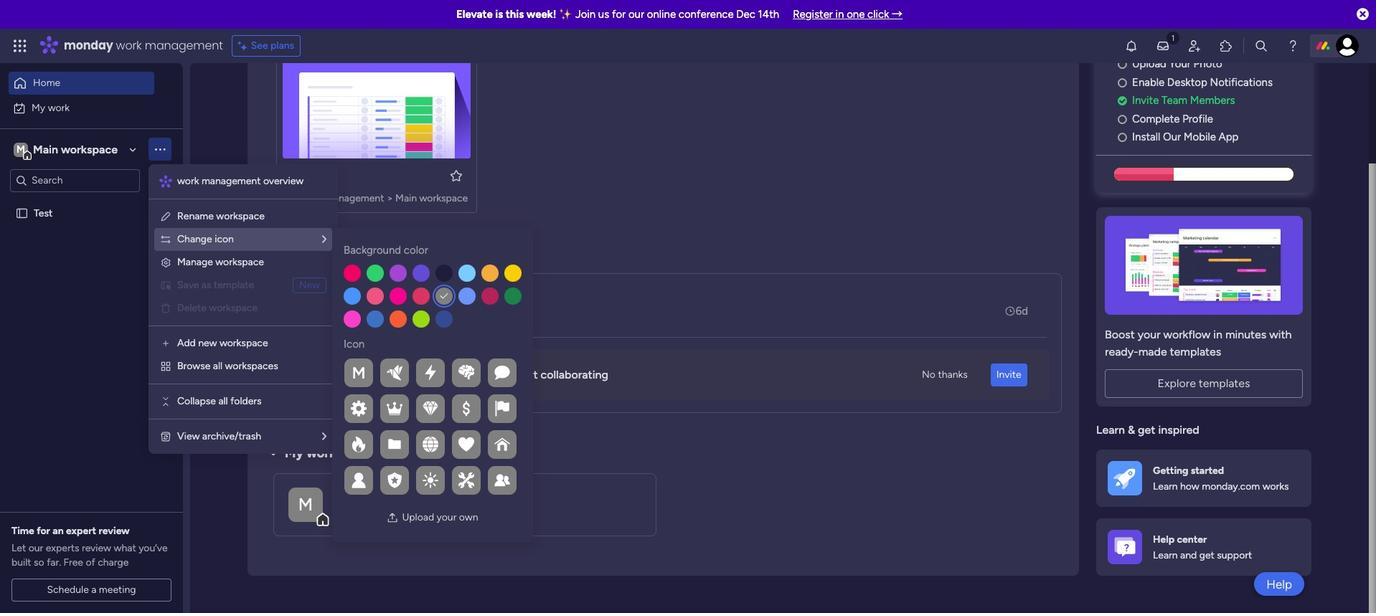 Task type: vqa. For each thing, say whether or not it's contained in the screenshot.
M
yes



Task type: describe. For each thing, give the bounding box(es) containing it.
no thanks button
[[916, 364, 974, 387]]

component image
[[283, 191, 296, 203]]

upload for upload your own
[[402, 512, 434, 524]]

see plans button
[[232, 35, 301, 57]]

delete workspace menu item
[[160, 300, 327, 317]]

week!
[[527, 8, 557, 21]]

thanks
[[938, 369, 968, 381]]

upload your own
[[402, 512, 478, 524]]

1 vertical spatial workspaces
[[306, 445, 377, 461]]

color
[[404, 244, 428, 257]]

0 vertical spatial for
[[612, 8, 626, 21]]

work inside menu
[[177, 175, 199, 187]]

photo icon image
[[387, 512, 399, 524]]

getting started learn how monday.com works
[[1153, 465, 1289, 493]]

register
[[793, 8, 833, 21]]

workspace image
[[288, 488, 323, 522]]

minutes
[[1226, 328, 1267, 341]]

learn for help
[[1153, 550, 1178, 562]]

our inside the time for an expert review let our experts review what you've built so far. free of charge
[[28, 543, 43, 555]]

mobile
[[1184, 131, 1216, 144]]

workspace for delete workspace
[[209, 302, 258, 314]]

enable desktop notifications link
[[1118, 74, 1312, 91]]

click
[[868, 8, 889, 21]]

test list box
[[0, 198, 183, 419]]

upload your photo
[[1132, 58, 1223, 71]]

m for workspace icon
[[17, 143, 25, 155]]

support
[[1217, 550, 1253, 562]]

what
[[114, 543, 136, 555]]

close update feed (inbox) image
[[265, 248, 282, 265]]

apps image
[[1219, 39, 1234, 53]]

1 image
[[1167, 29, 1180, 46]]

→
[[892, 8, 903, 21]]

expert
[[66, 525, 96, 538]]

change icon
[[177, 233, 234, 245]]

monday.com
[[1202, 481, 1260, 493]]

delete workspace
[[177, 302, 258, 314]]

overview
[[263, 175, 304, 187]]

inbox image
[[1156, 39, 1170, 53]]

6d
[[1016, 305, 1028, 318]]

learn for getting
[[1153, 481, 1178, 493]]

menu containing work management overview
[[149, 164, 338, 454]]

main workspace
[[33, 142, 118, 156]]

✨
[[559, 8, 573, 21]]

all for browse
[[213, 360, 223, 372]]

workspace for main workspace work management
[[364, 489, 426, 504]]

register in one click → link
[[793, 8, 903, 21]]

boost your workflow in minutes with ready-made templates
[[1105, 328, 1292, 359]]

brad klo image
[[1336, 34, 1359, 57]]

invite team members link
[[1118, 93, 1312, 109]]

your
[[1169, 58, 1191, 71]]

your for invite
[[405, 368, 428, 382]]

0 vertical spatial review
[[99, 525, 130, 538]]

background
[[344, 244, 401, 257]]

workspace selection element
[[14, 141, 120, 160]]

0 vertical spatial learn
[[1097, 423, 1125, 437]]

work right the component icon at the top of page
[[301, 192, 323, 205]]

let
[[11, 543, 26, 555]]

us
[[598, 8, 609, 21]]

help for help
[[1267, 577, 1292, 592]]

select product image
[[13, 39, 27, 53]]

explore templates
[[1158, 377, 1251, 390]]

list arrow image for view archive/trash
[[322, 432, 327, 442]]

0 vertical spatial workspaces
[[225, 360, 278, 372]]

works
[[1263, 481, 1289, 493]]

update
[[285, 248, 329, 264]]

complete profile link
[[1118, 111, 1312, 127]]

one
[[847, 8, 865, 21]]

and for get
[[1181, 550, 1197, 562]]

(inbox)
[[362, 248, 404, 264]]

home
[[33, 77, 60, 89]]

rename
[[177, 210, 214, 222]]

profile
[[1183, 113, 1214, 125]]

as
[[202, 279, 211, 291]]

add new workspace
[[177, 337, 268, 349]]

icon
[[344, 338, 365, 351]]

meeting
[[99, 584, 136, 596]]

teammates
[[431, 368, 489, 382]]

work inside the main workspace work management
[[350, 509, 374, 522]]

all for collapse
[[218, 395, 228, 408]]

collapse
[[177, 395, 216, 408]]

circle o image
[[1118, 114, 1127, 125]]

help button
[[1255, 573, 1305, 596]]

my work
[[32, 102, 70, 114]]

my for my work
[[32, 102, 45, 114]]

public board image
[[283, 168, 299, 184]]

roy mann
[[336, 296, 384, 309]]

desktop
[[1168, 76, 1208, 89]]

upload for upload your photo
[[1132, 58, 1167, 71]]

invite button
[[991, 364, 1027, 387]]

>
[[387, 192, 393, 205]]

time
[[11, 525, 34, 538]]

14th
[[758, 8, 780, 21]]

explore
[[1158, 377, 1196, 390]]

upload your photo link
[[1118, 56, 1312, 72]]

mann
[[357, 296, 384, 309]]

icon
[[215, 233, 234, 245]]

elevate
[[456, 8, 493, 21]]

search everything image
[[1254, 39, 1269, 53]]

complete
[[1132, 113, 1180, 125]]

get inside the "help center learn and get support"
[[1200, 550, 1215, 562]]

background color
[[344, 244, 428, 257]]

register in one click →
[[793, 8, 903, 21]]

elevate is this week! ✨ join us for our online conference dec 14th
[[456, 8, 780, 21]]

is
[[495, 8, 503, 21]]

free
[[64, 557, 83, 569]]

charge
[[98, 557, 129, 569]]

view archive/trash
[[177, 431, 261, 443]]

1 vertical spatial main
[[395, 192, 417, 205]]

upload your own button
[[381, 507, 484, 530]]

invite for team
[[1132, 94, 1159, 107]]

management inside menu
[[202, 175, 261, 187]]

my for my workspaces
[[285, 445, 303, 461]]

browse all workspaces image
[[160, 361, 172, 372]]

work right monday at the top left of page
[[116, 37, 142, 54]]



Task type: locate. For each thing, give the bounding box(es) containing it.
our left online
[[629, 8, 644, 21]]

invite inside invite team members link
[[1132, 94, 1159, 107]]

our
[[629, 8, 644, 21], [28, 543, 43, 555]]

rename workspace image
[[160, 211, 172, 222]]

2 vertical spatial circle o image
[[1118, 132, 1127, 143]]

workspace up template at the top left of the page
[[215, 256, 264, 268]]

monday work management
[[64, 37, 223, 54]]

boost
[[1105, 328, 1135, 341]]

see
[[251, 39, 268, 52]]

management
[[145, 37, 223, 54], [202, 175, 261, 187], [325, 192, 384, 205], [376, 509, 440, 522]]

get
[[1138, 423, 1156, 437], [1200, 550, 1215, 562]]

1 horizontal spatial workspaces
[[306, 445, 377, 461]]

circle o image inside 'install our mobile app' link
[[1118, 132, 1127, 143]]

m down "icon"
[[352, 363, 366, 383]]

get right &
[[1138, 423, 1156, 437]]

main for main workspace work management
[[333, 489, 361, 504]]

in inside boost your workflow in minutes with ready-made templates
[[1214, 328, 1223, 341]]

enable
[[1132, 76, 1165, 89]]

save
[[177, 279, 199, 291]]

circle o image down notifications icon
[[1118, 59, 1127, 70]]

0 horizontal spatial in
[[836, 8, 844, 21]]

m inside workspace icon
[[17, 143, 25, 155]]

workspace for manage workspace
[[215, 256, 264, 268]]

review up the what
[[99, 525, 130, 538]]

public board image
[[15, 206, 29, 220]]

1 vertical spatial my
[[285, 445, 303, 461]]

enable desktop notifications
[[1132, 76, 1273, 89]]

templates right explore
[[1199, 377, 1251, 390]]

circle o image for upload
[[1118, 59, 1127, 70]]

2 vertical spatial main
[[333, 489, 361, 504]]

delete
[[177, 302, 207, 314]]

list arrow image for change icon
[[322, 235, 327, 245]]

1 horizontal spatial m
[[298, 494, 313, 515]]

home button
[[9, 72, 154, 95]]

test inside list box
[[34, 207, 53, 219]]

main
[[33, 142, 58, 156], [395, 192, 417, 205], [333, 489, 361, 504]]

1 vertical spatial test
[[34, 207, 53, 219]]

learn inside the "help center learn and get support"
[[1153, 550, 1178, 562]]

in
[[836, 8, 844, 21], [1214, 328, 1223, 341]]

1 circle o image from the top
[[1118, 59, 1127, 70]]

plans
[[271, 39, 294, 52]]

0 vertical spatial my
[[32, 102, 45, 114]]

1 horizontal spatial our
[[629, 8, 644, 21]]

circle o image
[[1118, 59, 1127, 70], [1118, 77, 1127, 88], [1118, 132, 1127, 143]]

and inside the "help center learn and get support"
[[1181, 550, 1197, 562]]

1 vertical spatial your
[[405, 368, 428, 382]]

main right >
[[395, 192, 417, 205]]

learn inside getting started learn how monday.com works
[[1153, 481, 1178, 493]]

1 horizontal spatial test
[[304, 169, 326, 182]]

menu item containing save as template
[[160, 277, 327, 294]]

work inside the my work button
[[48, 102, 70, 114]]

my inside button
[[32, 102, 45, 114]]

delete workspace image
[[160, 303, 172, 314]]

menu item inside menu
[[160, 277, 327, 294]]

invite members image
[[1188, 39, 1202, 53]]

0 vertical spatial our
[[629, 8, 644, 21]]

workflow
[[1164, 328, 1211, 341]]

members
[[1190, 94, 1235, 107]]

2 list arrow image from the top
[[322, 432, 327, 442]]

change icon image
[[160, 234, 172, 245]]

main inside workspace selection element
[[33, 142, 58, 156]]

far.
[[47, 557, 61, 569]]

workspaces up folders
[[225, 360, 278, 372]]

0 vertical spatial circle o image
[[1118, 59, 1127, 70]]

your inside boost your workflow in minutes with ready-made templates
[[1138, 328, 1161, 341]]

circle o image down circle o icon
[[1118, 132, 1127, 143]]

1 vertical spatial and
[[1181, 550, 1197, 562]]

list arrow image up update
[[322, 235, 327, 245]]

2 vertical spatial m
[[298, 494, 313, 515]]

install
[[1132, 131, 1161, 144]]

work up the 'rename'
[[177, 175, 199, 187]]

view
[[177, 431, 200, 443]]

1 vertical spatial get
[[1200, 550, 1215, 562]]

2 horizontal spatial invite
[[1132, 94, 1159, 107]]

experts
[[46, 543, 79, 555]]

0 vertical spatial test
[[304, 169, 326, 182]]

menu
[[149, 164, 338, 454]]

2 horizontal spatial your
[[1138, 328, 1161, 341]]

install our mobile app
[[1132, 131, 1239, 144]]

Search in workspace field
[[30, 172, 120, 189]]

m for workspace image
[[298, 494, 313, 515]]

circle o image inside upload your photo link
[[1118, 59, 1127, 70]]

ready-
[[1105, 345, 1139, 359]]

2 circle o image from the top
[[1118, 77, 1127, 88]]

main right workspace image
[[333, 489, 361, 504]]

menu item
[[160, 277, 327, 294]]

circle o image for enable
[[1118, 77, 1127, 88]]

built
[[11, 557, 31, 569]]

in left one
[[836, 8, 844, 21]]

schedule a meeting
[[47, 584, 136, 596]]

learn & get inspired
[[1097, 423, 1200, 437]]

and left 'start'
[[492, 368, 511, 382]]

workspace up search in workspace field
[[61, 142, 118, 156]]

rename workspace
[[177, 210, 265, 222]]

my workspaces
[[285, 445, 377, 461]]

your inside button
[[437, 512, 457, 524]]

1 vertical spatial in
[[1214, 328, 1223, 341]]

your for upload
[[437, 512, 457, 524]]

feed
[[332, 248, 359, 264]]

getting
[[1153, 465, 1189, 477]]

3 circle o image from the top
[[1118, 132, 1127, 143]]

management inside the main workspace work management
[[376, 509, 440, 522]]

add new workspace image
[[160, 338, 172, 349]]

1 horizontal spatial get
[[1200, 550, 1215, 562]]

learn down getting
[[1153, 481, 1178, 493]]

my right close my workspaces icon
[[285, 445, 303, 461]]

1 horizontal spatial invite
[[997, 369, 1022, 381]]

option
[[0, 200, 183, 203]]

roy
[[336, 296, 355, 309]]

invite inside invite button
[[997, 369, 1022, 381]]

1 vertical spatial upload
[[402, 512, 434, 524]]

m inside workspace image
[[298, 494, 313, 515]]

workspace options image
[[153, 142, 167, 157]]

and down "center"
[[1181, 550, 1197, 562]]

how
[[1181, 481, 1200, 493]]

add
[[177, 337, 196, 349]]

browse all workspaces
[[177, 360, 278, 372]]

time for an expert review let our experts review what you've built so far. free of charge
[[11, 525, 168, 569]]

0 vertical spatial main
[[33, 142, 58, 156]]

0 horizontal spatial get
[[1138, 423, 1156, 437]]

in left 'minutes' at the right
[[1214, 328, 1223, 341]]

0 vertical spatial list arrow image
[[322, 235, 327, 245]]

list arrow image
[[322, 235, 327, 245], [322, 432, 327, 442]]

browse
[[177, 360, 211, 372]]

templates image image
[[1109, 216, 1299, 315]]

list arrow image up my workspaces
[[322, 432, 327, 442]]

upload
[[1132, 58, 1167, 71], [402, 512, 434, 524]]

test for public board icon
[[34, 207, 53, 219]]

1 list arrow image from the top
[[322, 235, 327, 245]]

monday
[[64, 37, 113, 54]]

team
[[1162, 94, 1188, 107]]

for inside the time for an expert review let our experts review what you've built so far. free of charge
[[37, 525, 50, 538]]

our
[[1163, 131, 1181, 144]]

your for boost
[[1138, 328, 1161, 341]]

and
[[492, 368, 511, 382], [1181, 550, 1197, 562]]

manage
[[177, 256, 213, 268]]

1 horizontal spatial upload
[[1132, 58, 1167, 71]]

my down home
[[32, 102, 45, 114]]

1 horizontal spatial main
[[333, 489, 361, 504]]

review up of
[[82, 543, 111, 555]]

your
[[1138, 328, 1161, 341], [405, 368, 428, 382], [437, 512, 457, 524]]

0 horizontal spatial main
[[33, 142, 58, 156]]

m down my workspaces
[[298, 494, 313, 515]]

collapse all folders
[[177, 395, 262, 408]]

upload up enable
[[1132, 58, 1167, 71]]

1 vertical spatial templates
[[1199, 377, 1251, 390]]

workspace up "icon"
[[216, 210, 265, 222]]

1 vertical spatial our
[[28, 543, 43, 555]]

add to favorites image
[[449, 168, 464, 183]]

made
[[1139, 345, 1167, 359]]

1 horizontal spatial your
[[437, 512, 457, 524]]

complete profile
[[1132, 113, 1214, 125]]

circle o image inside enable desktop notifications link
[[1118, 77, 1127, 88]]

workspace for rename workspace
[[216, 210, 265, 222]]

2 vertical spatial learn
[[1153, 550, 1178, 562]]

schedule a meeting button
[[11, 579, 172, 602]]

2 horizontal spatial m
[[352, 363, 366, 383]]

new
[[198, 337, 217, 349]]

test right public board image
[[304, 169, 326, 182]]

&
[[1128, 423, 1135, 437]]

and for start
[[492, 368, 511, 382]]

1 horizontal spatial in
[[1214, 328, 1223, 341]]

0 horizontal spatial workspaces
[[225, 360, 278, 372]]

circle o image for install
[[1118, 132, 1127, 143]]

workspace inside menu item
[[209, 302, 258, 314]]

1 vertical spatial help
[[1267, 577, 1292, 592]]

manage workspace image
[[160, 257, 172, 268]]

service icon image
[[160, 280, 172, 291]]

0 horizontal spatial your
[[405, 368, 428, 382]]

circle o image up check circle icon
[[1118, 77, 1127, 88]]

notifications image
[[1125, 39, 1139, 53]]

templates inside boost your workflow in minutes with ready-made templates
[[1170, 345, 1222, 359]]

my work button
[[9, 97, 154, 119]]

workspaces
[[225, 360, 278, 372], [306, 445, 377, 461]]

help image
[[1286, 39, 1300, 53]]

our up so
[[28, 543, 43, 555]]

1 vertical spatial for
[[37, 525, 50, 538]]

0 horizontal spatial m
[[17, 143, 25, 155]]

no thanks
[[922, 369, 968, 381]]

0 vertical spatial and
[[492, 368, 511, 382]]

for
[[612, 8, 626, 21], [37, 525, 50, 538]]

test right public board icon
[[34, 207, 53, 219]]

main inside the main workspace work management
[[333, 489, 361, 504]]

workspaces up workspace image
[[306, 445, 377, 461]]

help for help center learn and get support
[[1153, 534, 1175, 546]]

0 horizontal spatial my
[[32, 102, 45, 114]]

started
[[1191, 465, 1224, 477]]

for left an
[[37, 525, 50, 538]]

no
[[922, 369, 936, 381]]

my
[[32, 102, 45, 114], [285, 445, 303, 461]]

your up made
[[1138, 328, 1161, 341]]

1 vertical spatial review
[[82, 543, 111, 555]]

getting started element
[[1097, 450, 1312, 508]]

all down add new workspace
[[213, 360, 223, 372]]

1 vertical spatial list arrow image
[[322, 432, 327, 442]]

workspace inside the main workspace work management
[[364, 489, 426, 504]]

help center element
[[1097, 519, 1312, 576]]

manage workspace
[[177, 256, 264, 268]]

work left the photo icon
[[350, 509, 374, 522]]

0 vertical spatial get
[[1138, 423, 1156, 437]]

0 vertical spatial all
[[213, 360, 223, 372]]

help center learn and get support
[[1153, 534, 1253, 562]]

own
[[459, 512, 478, 524]]

0 horizontal spatial our
[[28, 543, 43, 555]]

upload inside button
[[402, 512, 434, 524]]

0 horizontal spatial for
[[37, 525, 50, 538]]

close my workspaces image
[[265, 445, 282, 462]]

main right workspace icon
[[33, 142, 58, 156]]

all left folders
[[218, 395, 228, 408]]

an
[[53, 525, 64, 538]]

help inside help button
[[1267, 577, 1292, 592]]

1 horizontal spatial help
[[1267, 577, 1292, 592]]

0 horizontal spatial upload
[[402, 512, 434, 524]]

templates inside explore templates "button"
[[1199, 377, 1251, 390]]

upload right the photo icon
[[402, 512, 434, 524]]

m left main workspace in the top left of the page
[[17, 143, 25, 155]]

change
[[177, 233, 212, 245]]

join
[[575, 8, 596, 21]]

workspace down add to favorites "icon" in the left top of the page
[[419, 192, 468, 205]]

your left own
[[437, 512, 457, 524]]

test
[[304, 169, 326, 182], [34, 207, 53, 219]]

so
[[34, 557, 44, 569]]

notifications
[[1210, 76, 1273, 89]]

2 horizontal spatial main
[[395, 192, 417, 205]]

archive/trash
[[202, 431, 261, 443]]

workspace
[[61, 142, 118, 156], [419, 192, 468, 205], [216, 210, 265, 222], [215, 256, 264, 268], [209, 302, 258, 314], [220, 337, 268, 349], [364, 489, 426, 504]]

conference
[[679, 8, 734, 21]]

workspace image
[[14, 142, 28, 158]]

2 vertical spatial your
[[437, 512, 457, 524]]

1 horizontal spatial and
[[1181, 550, 1197, 562]]

your left the teammates
[[405, 368, 428, 382]]

0 vertical spatial upload
[[1132, 58, 1167, 71]]

workspace down template at the top left of the page
[[209, 302, 258, 314]]

1 horizontal spatial for
[[612, 8, 626, 21]]

workspace up the photo icon
[[364, 489, 426, 504]]

0 horizontal spatial invite
[[373, 368, 402, 382]]

workspace for main workspace
[[61, 142, 118, 156]]

a
[[91, 584, 96, 596]]

0 vertical spatial your
[[1138, 328, 1161, 341]]

learn left &
[[1097, 423, 1125, 437]]

1 vertical spatial all
[[218, 395, 228, 408]]

for right us
[[612, 8, 626, 21]]

collapse all folders image
[[160, 396, 172, 408]]

0 vertical spatial in
[[836, 8, 844, 21]]

of
[[86, 557, 95, 569]]

check circle image
[[1118, 96, 1127, 106]]

roy mann image
[[299, 297, 327, 326]]

invite team members
[[1132, 94, 1235, 107]]

test for public board image
[[304, 169, 326, 182]]

learn down "center"
[[1153, 550, 1178, 562]]

schedule
[[47, 584, 89, 596]]

templates down 'workflow'
[[1170, 345, 1222, 359]]

1 horizontal spatial my
[[285, 445, 303, 461]]

0 horizontal spatial test
[[34, 207, 53, 219]]

0 horizontal spatial help
[[1153, 534, 1175, 546]]

get down "center"
[[1200, 550, 1215, 562]]

new
[[299, 279, 320, 291]]

help inside the "help center learn and get support"
[[1153, 534, 1175, 546]]

you've
[[139, 543, 168, 555]]

work down home
[[48, 102, 70, 114]]

photo
[[1194, 58, 1223, 71]]

0 vertical spatial m
[[17, 143, 25, 155]]

0 vertical spatial help
[[1153, 534, 1175, 546]]

workspace up browse all workspaces
[[220, 337, 268, 349]]

1 vertical spatial m
[[352, 363, 366, 383]]

view archive/trash image
[[160, 431, 172, 443]]

invite your teammates and start collaborating
[[373, 368, 609, 382]]

0 horizontal spatial and
[[492, 368, 511, 382]]

main for main workspace
[[33, 142, 58, 156]]

1 vertical spatial learn
[[1153, 481, 1178, 493]]

invite for your
[[373, 368, 402, 382]]

center
[[1177, 534, 1207, 546]]

0 vertical spatial templates
[[1170, 345, 1222, 359]]

1 vertical spatial circle o image
[[1118, 77, 1127, 88]]



